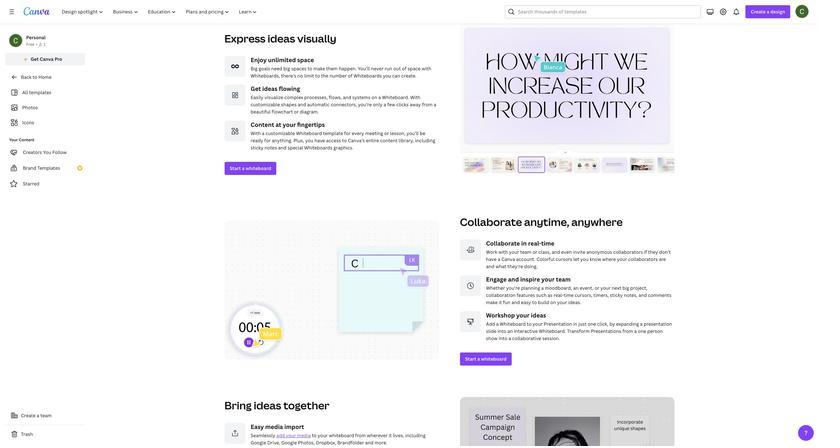 Task type: locate. For each thing, give the bounding box(es) containing it.
whiteboards down access
[[305, 145, 333, 151]]

and up the diagram.
[[298, 101, 306, 108]]

1 horizontal spatial with
[[499, 249, 508, 255]]

in left just at the right bottom of page
[[574, 321, 578, 327]]

0 horizontal spatial whiteboard.
[[382, 94, 410, 100]]

whiteboard inside content at your fingertips with a customizable whiteboard template for every meeting or lesson, you'll be ready for anything. plus, you have access to canva's entire content library, including sticky notes and special whiteboards graphics.
[[296, 130, 322, 136]]

whiteboard down the notes at left top
[[246, 165, 271, 171]]

0 horizontal spatial make
[[314, 65, 325, 72]]

including
[[415, 137, 436, 144], [406, 433, 426, 439]]

1 vertical spatial make
[[487, 299, 498, 306]]

0 horizontal spatial big
[[284, 65, 290, 72]]

whiteboard inside workshop your ideas add a whiteboard to your presentation in just one click, by expanding a presentation slide into an interactive whiteboard. transform presentations from a one person show into a collaborative session.
[[500, 321, 526, 327]]

template
[[323, 130, 343, 136]]

collaborate anytime, anywhere
[[460, 215, 623, 229]]

ideas for visually
[[268, 31, 295, 45]]

including down be
[[415, 137, 436, 144]]

all
[[22, 89, 28, 96]]

create up trash
[[21, 413, 36, 419]]

1 horizontal spatial make
[[487, 299, 498, 306]]

canva inside button
[[40, 56, 54, 62]]

0 vertical spatial one
[[588, 321, 597, 327]]

project,
[[631, 285, 648, 291]]

space up the create.
[[408, 65, 421, 72]]

collaborate for collaborate in real-time work with your team or class, and even invite anonymous collaborators if they don't have a canva account. colorful cursors let you know where your collaborators are and what they're doing.
[[487, 239, 520, 247]]

2 horizontal spatial you
[[581, 256, 589, 262]]

0 vertical spatial team
[[521, 249, 532, 255]]

or down shapes
[[294, 109, 299, 115]]

real- up class,
[[529, 239, 542, 247]]

an inside engage and inspire your team whether you're planning a moodboard, an event, or your next big project, collaboration features such as real-time cursors, timers, sticky notes, and comments make it fun and easy to build on your ideas.
[[574, 285, 579, 291]]

whiteboards down you'll
[[354, 73, 382, 79]]

more.
[[375, 440, 388, 446]]

1 horizontal spatial have
[[487, 256, 497, 262]]

0 vertical spatial canva
[[40, 56, 54, 62]]

sticky
[[251, 145, 264, 151], [611, 292, 623, 298]]

it
[[499, 299, 502, 306], [389, 433, 392, 439]]

dropbox,
[[316, 440, 337, 446]]

whiteboard. inside get ideas flowing easily visualize complex processes, flows, and systems on a whiteboard. with customizable shapes and automatic connectors, you're only a few clicks away from a beautiful flowchart or diagram.
[[382, 94, 410, 100]]

have down the work on the bottom of the page
[[487, 256, 497, 262]]

have left access
[[315, 137, 325, 144]]

make down collaboration
[[487, 299, 498, 306]]

0 horizontal spatial sticky
[[251, 145, 264, 151]]

engage
[[487, 275, 507, 283]]

1 vertical spatial in
[[574, 321, 578, 327]]

all templates link
[[9, 86, 81, 99]]

and left even
[[552, 249, 561, 255]]

where
[[603, 256, 617, 262]]

0 vertical spatial get
[[31, 56, 39, 62]]

collaborate in real-time work with your team or class, and even invite anonymous collaborators if they don't have a canva account. colorful cursors let you know where your collaborators are and what they're doing.
[[487, 239, 672, 270]]

with up away
[[411, 94, 421, 100]]

on down "as"
[[551, 299, 557, 306]]

to right 'back'
[[33, 74, 37, 80]]

1 vertical spatial whiteboards
[[305, 145, 333, 151]]

create left design
[[752, 9, 767, 15]]

with right the work on the bottom of the page
[[499, 249, 508, 255]]

build
[[539, 299, 550, 306]]

from up brandfolder
[[356, 433, 366, 439]]

customizable up beautiful
[[251, 101, 280, 108]]

1 horizontal spatial canva
[[502, 256, 516, 262]]

0 vertical spatial big
[[284, 65, 290, 72]]

one right just at the right bottom of page
[[588, 321, 597, 327]]

for up the notes at left top
[[265, 137, 271, 144]]

0 vertical spatial including
[[415, 137, 436, 144]]

2 horizontal spatial whiteboard
[[482, 356, 507, 362]]

you right let
[[581, 256, 589, 262]]

canva up they're
[[502, 256, 516, 262]]

1 horizontal spatial whiteboard
[[500, 321, 526, 327]]

2 vertical spatial you
[[581, 256, 589, 262]]

just
[[579, 321, 587, 327]]

collaborate in real-time image
[[460, 239, 481, 260]]

including right lives,
[[406, 433, 426, 439]]

your inside to your whiteboard from wherever it lives, including google drive, google photos, dropbox, brandfolder and more.
[[318, 433, 328, 439]]

whiteboards inside enjoy unlimited space big goals need big spaces to make them happen. you'll never run out of space with whiteboards, there's no limit to the number of whiteboards you can create.
[[354, 73, 382, 79]]

ideas up visualize
[[263, 85, 278, 92]]

make up the
[[314, 65, 325, 72]]

from down expanding on the bottom
[[623, 328, 634, 334]]

clicks
[[397, 101, 409, 108]]

icons
[[22, 119, 34, 126]]

brand
[[23, 165, 36, 171]]

0 vertical spatial start a whiteboard
[[230, 165, 271, 171]]

into
[[498, 328, 507, 334], [499, 335, 508, 342]]

including inside to your whiteboard from wherever it lives, including google drive, google photos, dropbox, brandfolder and more.
[[406, 433, 426, 439]]

1 horizontal spatial big
[[623, 285, 630, 291]]

0 horizontal spatial in
[[522, 239, 527, 247]]

to right easy at the right bottom of page
[[533, 299, 537, 306]]

1 vertical spatial canva
[[502, 256, 516, 262]]

have inside content at your fingertips with a customizable whiteboard template for every meeting or lesson, you'll be ready for anything. plus, you have access to canva's entire content library, including sticky notes and special whiteboards graphics.
[[315, 137, 325, 144]]

comments
[[649, 292, 672, 298]]

or inside content at your fingertips with a customizable whiteboard template for every meeting or lesson, you'll be ready for anything. plus, you have access to canva's entire content library, including sticky notes and special whiteboards graphics.
[[385, 130, 389, 136]]

0 vertical spatial media
[[266, 423, 283, 431]]

0 vertical spatial with
[[422, 65, 432, 72]]

create inside 'button'
[[21, 413, 36, 419]]

time up 'ideas.'
[[564, 292, 574, 298]]

whiteboard. up few
[[382, 94, 410, 100]]

0 vertical spatial in
[[522, 239, 527, 247]]

1 horizontal spatial in
[[574, 321, 578, 327]]

features
[[517, 292, 536, 298]]

0 vertical spatial customizable
[[251, 101, 280, 108]]

on inside get ideas flowing easily visualize complex processes, flows, and systems on a whiteboard. with customizable shapes and automatic connectors, you're only a few clicks away from a beautiful flowchart or diagram.
[[372, 94, 378, 100]]

0 horizontal spatial team
[[40, 413, 52, 419]]

1 horizontal spatial whiteboard
[[329, 433, 354, 439]]

of right out
[[402, 65, 407, 72]]

0 vertical spatial make
[[314, 65, 325, 72]]

or inside engage and inspire your team whether you're planning a moodboard, an event, or your next big project, collaboration features such as real-time cursors, timers, sticky notes, and comments make it fun and easy to build on your ideas.
[[595, 285, 600, 291]]

2 vertical spatial from
[[356, 433, 366, 439]]

1 horizontal spatial create
[[752, 9, 767, 15]]

1 vertical spatial get
[[251, 85, 261, 92]]

1 vertical spatial start
[[466, 356, 477, 362]]

whiteboard up brandfolder
[[329, 433, 354, 439]]

whiteboard down show
[[482, 356, 507, 362]]

an left interactive
[[508, 328, 513, 334]]

collaborate
[[460, 215, 523, 229], [487, 239, 520, 247]]

or inside collaborate in real-time work with your team or class, and even invite anonymous collaborators if they don't have a canva account. colorful cursors let you know where your collaborators are and what they're doing.
[[533, 249, 538, 255]]

bring ideas together
[[225, 399, 330, 413]]

real- down moodboard, at the right of the page
[[554, 292, 564, 298]]

1 horizontal spatial start a whiteboard link
[[460, 353, 512, 366]]

to
[[308, 65, 313, 72], [316, 73, 320, 79], [33, 74, 37, 80], [342, 137, 347, 144], [533, 299, 537, 306], [527, 321, 532, 327], [312, 433, 317, 439]]

creators
[[23, 149, 42, 155]]

make inside engage and inspire your team whether you're planning a moodboard, an event, or your next big project, collaboration features such as real-time cursors, timers, sticky notes, and comments make it fun and easy to build on your ideas.
[[487, 299, 498, 306]]

team up trash link
[[40, 413, 52, 419]]

with inside content at your fingertips with a customizable whiteboard template for every meeting or lesson, you'll be ready for anything. plus, you have access to canva's entire content library, including sticky notes and special whiteboards graphics.
[[251, 130, 261, 136]]

work
[[487, 249, 498, 255]]

one
[[588, 321, 597, 327], [639, 328, 647, 334]]

1 horizontal spatial for
[[345, 130, 351, 136]]

0 horizontal spatial create
[[21, 413, 36, 419]]

1 vertical spatial of
[[348, 73, 353, 79]]

1 horizontal spatial media
[[297, 433, 311, 439]]

whiteboard. up the session.
[[539, 328, 567, 334]]

1 horizontal spatial from
[[422, 101, 433, 108]]

library,
[[399, 137, 414, 144]]

1 vertical spatial with
[[251, 130, 261, 136]]

0 horizontal spatial it
[[389, 433, 392, 439]]

start a whiteboard for collaborate
[[466, 356, 507, 362]]

get for canva
[[31, 56, 39, 62]]

sticky down ready
[[251, 145, 264, 151]]

special
[[288, 145, 303, 151]]

and
[[343, 94, 352, 100], [298, 101, 306, 108], [278, 145, 287, 151], [552, 249, 561, 255], [487, 263, 495, 270], [509, 275, 519, 283], [639, 292, 648, 298], [512, 299, 520, 306], [366, 440, 374, 446]]

0 vertical spatial create
[[752, 9, 767, 15]]

anywhere
[[572, 215, 623, 229]]

0 horizontal spatial from
[[356, 433, 366, 439]]

ideas inside get ideas flowing easily visualize complex processes, flows, and systems on a whiteboard. with customizable shapes and automatic connectors, you're only a few clicks away from a beautiful flowchart or diagram.
[[263, 85, 278, 92]]

1 vertical spatial whiteboard
[[482, 356, 507, 362]]

start a whiteboard for express
[[230, 165, 271, 171]]

start a whiteboard link for collaborate
[[460, 353, 512, 366]]

such
[[537, 292, 547, 298]]

collaborate for collaborate anytime, anywhere
[[460, 215, 523, 229]]

you down run
[[383, 73, 392, 79]]

0 vertical spatial start
[[230, 165, 241, 171]]

0 horizontal spatial space
[[298, 56, 314, 64]]

0 vertical spatial start a whiteboard link
[[225, 162, 277, 175]]

cursors,
[[575, 292, 593, 298]]

canva left pro
[[40, 56, 54, 62]]

you
[[383, 73, 392, 79], [306, 137, 314, 144], [581, 256, 589, 262]]

1 vertical spatial space
[[408, 65, 421, 72]]

get down •
[[31, 56, 39, 62]]

team up account.
[[521, 249, 532, 255]]

an up the cursors,
[[574, 285, 579, 291]]

sticky inside engage and inspire your team whether you're planning a moodboard, an event, or your next big project, collaboration features such as real-time cursors, timers, sticky notes, and comments make it fun and easy to build on your ideas.
[[611, 292, 623, 298]]

your inside content at your fingertips with a customizable whiteboard template for every meeting or lesson, you'll be ready for anything. plus, you have access to canva's entire content library, including sticky notes and special whiteboards graphics.
[[283, 121, 296, 128]]

free
[[26, 42, 34, 47]]

whiteboard
[[296, 130, 322, 136], [500, 321, 526, 327]]

0 vertical spatial sticky
[[251, 145, 264, 151]]

what
[[496, 263, 507, 270]]

0 horizontal spatial get
[[31, 56, 39, 62]]

0 horizontal spatial canva
[[40, 56, 54, 62]]

0 vertical spatial on
[[372, 94, 378, 100]]

or up content
[[385, 130, 389, 136]]

1 horizontal spatial real-
[[554, 292, 564, 298]]

0 vertical spatial whiteboard
[[246, 165, 271, 171]]

you inside enjoy unlimited space big goals need big spaces to make them happen. you'll never run out of space with whiteboards, there's no limit to the number of whiteboards you can create.
[[383, 73, 392, 79]]

on up only
[[372, 94, 378, 100]]

your up timers,
[[601, 285, 611, 291]]

get canva pro
[[31, 56, 62, 62]]

with up ready
[[251, 130, 261, 136]]

templates
[[37, 165, 60, 171]]

ideas up easy media import
[[254, 399, 282, 413]]

in up account.
[[522, 239, 527, 247]]

0 vertical spatial with
[[411, 94, 421, 100]]

1 horizontal spatial team
[[521, 249, 532, 255]]

collaborators down if
[[629, 256, 659, 262]]

starred link
[[5, 177, 85, 191]]

1 horizontal spatial whiteboard.
[[539, 328, 567, 334]]

•
[[36, 42, 37, 47]]

whiteboard down fingertips
[[296, 130, 322, 136]]

into right show
[[499, 335, 508, 342]]

spaces
[[292, 65, 307, 72]]

create for create a team
[[21, 413, 36, 419]]

start a whiteboard link down ready
[[225, 162, 277, 175]]

None search field
[[506, 5, 702, 18]]

ideas inside workshop your ideas add a whiteboard to your presentation in just one click, by expanding a presentation slide into an interactive whiteboard. transform presentations from a one person show into a collaborative session.
[[531, 311, 547, 319]]

a inside "dropdown button"
[[768, 9, 770, 15]]

whiteboard for collaborate
[[482, 356, 507, 362]]

0 horizontal spatial time
[[542, 239, 555, 247]]

0 horizontal spatial one
[[588, 321, 597, 327]]

team inside collaborate in real-time work with your team or class, and even invite anonymous collaborators if they don't have a canva account. colorful cursors let you know where your collaborators are and what they're doing.
[[521, 249, 532, 255]]

0 horizontal spatial on
[[372, 94, 378, 100]]

0 vertical spatial real-
[[529, 239, 542, 247]]

start a whiteboard down ready
[[230, 165, 271, 171]]

create
[[752, 9, 767, 15], [21, 413, 36, 419]]

brand templates
[[23, 165, 60, 171]]

1 vertical spatial including
[[406, 433, 426, 439]]

follow
[[52, 149, 67, 155]]

to up photos,
[[312, 433, 317, 439]]

1 horizontal spatial with
[[411, 94, 421, 100]]

big inside engage and inspire your team whether you're planning a moodboard, an event, or your next big project, collaboration features such as real-time cursors, timers, sticky notes, and comments make it fun and easy to build on your ideas.
[[623, 285, 630, 291]]

google down add your media link
[[282, 440, 297, 446]]

0 vertical spatial it
[[499, 299, 502, 306]]

1 vertical spatial one
[[639, 328, 647, 334]]

import
[[285, 423, 304, 431]]

1 vertical spatial whiteboard.
[[539, 328, 567, 334]]

or inside get ideas flowing easily visualize complex processes, flows, and systems on a whiteboard. with customizable shapes and automatic connectors, you're only a few clicks away from a beautiful flowchart or diagram.
[[294, 109, 299, 115]]

whiteboards inside content at your fingertips with a customizable whiteboard template for every meeting or lesson, you'll be ready for anything. plus, you have access to canva's entire content library, including sticky notes and special whiteboards graphics.
[[305, 145, 333, 151]]

shapes
[[281, 101, 297, 108]]

space up spaces
[[298, 56, 314, 64]]

christina overa image
[[796, 5, 809, 18]]

1 vertical spatial big
[[623, 285, 630, 291]]

0 vertical spatial time
[[542, 239, 555, 247]]

1 vertical spatial start a whiteboard link
[[460, 353, 512, 366]]

0 horizontal spatial start a whiteboard link
[[225, 162, 277, 175]]

ideas down build
[[531, 311, 547, 319]]

of down happen.
[[348, 73, 353, 79]]

or up timers,
[[595, 285, 600, 291]]

0 vertical spatial content
[[251, 121, 274, 128]]

doing.
[[525, 263, 538, 270]]

1 horizontal spatial time
[[564, 292, 574, 298]]

Search search field
[[519, 6, 698, 18]]

sticky inside content at your fingertips with a customizable whiteboard template for every meeting or lesson, you'll be ready for anything. plus, you have access to canva's entire content library, including sticky notes and special whiteboards graphics.
[[251, 145, 264, 151]]

lesson,
[[391, 130, 406, 136]]

2 horizontal spatial team
[[557, 275, 571, 283]]

1 horizontal spatial google
[[282, 440, 297, 446]]

into right slide
[[498, 328, 507, 334]]

content at your fingertips with a customizable whiteboard template for every meeting or lesson, you'll be ready for anything. plus, you have access to canva's entire content library, including sticky notes and special whiteboards graphics.
[[251, 121, 436, 151]]

photos,
[[298, 440, 315, 446]]

in inside workshop your ideas add a whiteboard to your presentation in just one click, by expanding a presentation slide into an interactive whiteboard. transform presentations from a one person show into a collaborative session.
[[574, 321, 578, 327]]

it inside to your whiteboard from wherever it lives, including google drive, google photos, dropbox, brandfolder and more.
[[389, 433, 392, 439]]

visually
[[298, 31, 337, 45]]

canva inside collaborate in real-time work with your team or class, and even invite anonymous collaborators if they don't have a canva account. colorful cursors let you know where your collaborators are and what they're doing.
[[502, 256, 516, 262]]

1 vertical spatial real-
[[554, 292, 564, 298]]

create a design
[[752, 9, 786, 15]]

0 vertical spatial whiteboard.
[[382, 94, 410, 100]]

media up add
[[266, 423, 283, 431]]

notes,
[[625, 292, 638, 298]]

or left class,
[[533, 249, 538, 255]]

add
[[487, 321, 496, 327]]

1 vertical spatial create
[[21, 413, 36, 419]]

free •
[[26, 42, 37, 47]]

0 horizontal spatial with
[[251, 130, 261, 136]]

and down project,
[[639, 292, 648, 298]]

1 horizontal spatial on
[[551, 299, 557, 306]]

1 horizontal spatial of
[[402, 65, 407, 72]]

1 vertical spatial media
[[297, 433, 311, 439]]

get inside get canva pro button
[[31, 56, 39, 62]]

ideas for together
[[254, 399, 282, 413]]

in
[[522, 239, 527, 247], [574, 321, 578, 327]]

get up easily
[[251, 85, 261, 92]]

1 horizontal spatial content
[[251, 121, 274, 128]]

you right 'plus,'
[[306, 137, 314, 144]]

meeting
[[366, 130, 384, 136]]

ideas up unlimited
[[268, 31, 295, 45]]

customizable inside get ideas flowing easily visualize complex processes, flows, and systems on a whiteboard. with customizable shapes and automatic connectors, you're only a few clicks away from a beautiful flowchart or diagram.
[[251, 101, 280, 108]]

start for collaborate anytime, anywhere
[[466, 356, 477, 362]]

whiteboard for express
[[246, 165, 271, 171]]

goals
[[259, 65, 270, 72]]

and down the 'wherever'
[[366, 440, 374, 446]]

an
[[574, 285, 579, 291], [508, 328, 513, 334]]

back to home
[[21, 74, 52, 80]]

your up dropbox,
[[318, 433, 328, 439]]

ready
[[251, 137, 263, 144]]

event,
[[580, 285, 594, 291]]

ideas
[[268, 31, 295, 45], [263, 85, 278, 92], [531, 311, 547, 319], [254, 399, 282, 413]]

for left every
[[345, 130, 351, 136]]

an inside workshop your ideas add a whiteboard to your presentation in just one click, by expanding a presentation slide into an interactive whiteboard. transform presentations from a one person show into a collaborative session.
[[508, 328, 513, 334]]

let
[[574, 256, 580, 262]]

0 horizontal spatial whiteboard
[[296, 130, 322, 136]]

time up class,
[[542, 239, 555, 247]]

content right your
[[19, 137, 34, 143]]

a inside content at your fingertips with a customizable whiteboard template for every meeting or lesson, you'll be ready for anything. plus, you have access to canva's entire content library, including sticky notes and special whiteboards graphics.
[[262, 130, 265, 136]]

0 horizontal spatial an
[[508, 328, 513, 334]]

0 vertical spatial you
[[383, 73, 392, 79]]

collaborators left if
[[614, 249, 644, 255]]

whiteboard up interactive
[[500, 321, 526, 327]]

0 horizontal spatial real-
[[529, 239, 542, 247]]

media
[[266, 423, 283, 431], [297, 433, 311, 439]]

real- inside collaborate in real-time work with your team or class, and even invite anonymous collaborators if they don't have a canva account. colorful cursors let you know where your collaborators are and what they're doing.
[[529, 239, 542, 247]]

big up there's
[[284, 65, 290, 72]]

get inside get ideas flowing easily visualize complex processes, flows, and systems on a whiteboard. with customizable shapes and automatic connectors, you're only a few clicks away from a beautiful flowchart or diagram.
[[251, 85, 261, 92]]

it left fun at the bottom
[[499, 299, 502, 306]]

space
[[298, 56, 314, 64], [408, 65, 421, 72]]

fingertips
[[298, 121, 325, 128]]

0 vertical spatial collaborators
[[614, 249, 644, 255]]

1 vertical spatial from
[[623, 328, 634, 334]]

start a whiteboard link for express
[[225, 162, 277, 175]]

only
[[373, 101, 383, 108]]

to up interactive
[[527, 321, 532, 327]]

0 horizontal spatial with
[[422, 65, 432, 72]]

team up moodboard, at the right of the page
[[557, 275, 571, 283]]

as
[[548, 292, 553, 298]]

it left lives,
[[389, 433, 392, 439]]

to up graphics.
[[342, 137, 347, 144]]

google down seamlessly
[[251, 440, 266, 446]]

your up account.
[[510, 249, 520, 255]]

trash
[[21, 431, 33, 438]]

start
[[230, 165, 241, 171], [466, 356, 477, 362]]

one left person
[[639, 328, 647, 334]]

even
[[562, 249, 572, 255]]

from right away
[[422, 101, 433, 108]]

collaboration
[[487, 292, 516, 298]]

media up photos,
[[297, 433, 311, 439]]

workshop your ideas image
[[460, 311, 481, 332]]

whiteboard. inside workshop your ideas add a whiteboard to your presentation in just one click, by expanding a presentation slide into an interactive whiteboard. transform presentations from a one person show into a collaborative session.
[[539, 328, 567, 334]]

create inside "dropdown button"
[[752, 9, 767, 15]]

0 horizontal spatial start a whiteboard
[[230, 165, 271, 171]]

collaborate inside collaborate in real-time work with your team or class, and even invite anonymous collaborators if they don't have a canva account. colorful cursors let you know where your collaborators are and what they're doing.
[[487, 239, 520, 247]]

1 vertical spatial whiteboard
[[500, 321, 526, 327]]

start a whiteboard link down show
[[460, 353, 512, 366]]



Task type: vqa. For each thing, say whether or not it's contained in the screenshot.


Task type: describe. For each thing, give the bounding box(es) containing it.
your up moodboard, at the right of the page
[[542, 275, 555, 283]]

a inside collaborate in real-time work with your team or class, and even invite anonymous collaborators if they don't have a canva account. colorful cursors let you know where your collaborators are and what they're doing.
[[498, 256, 501, 262]]

creators you follow link
[[5, 146, 85, 159]]

to left the
[[316, 73, 320, 79]]

diagram.
[[300, 109, 319, 115]]

0 vertical spatial into
[[498, 328, 507, 334]]

visualize
[[265, 94, 284, 100]]

content
[[381, 137, 398, 144]]

presentation
[[644, 321, 673, 327]]

you'll
[[407, 130, 419, 136]]

you inside collaborate in real-time work with your team or class, and even invite anonymous collaborators if they don't have a canva account. colorful cursors let you know where your collaborators are and what they're doing.
[[581, 256, 589, 262]]

photos
[[22, 104, 38, 111]]

it inside engage and inspire your team whether you're planning a moodboard, an event, or your next big project, collaboration features such as real-time cursors, timers, sticky notes, and comments make it fun and easy to build on your ideas.
[[499, 299, 502, 306]]

they're
[[508, 263, 524, 270]]

colorful
[[537, 256, 555, 262]]

a inside 'button'
[[37, 413, 39, 419]]

and inside to your whiteboard from wherever it lives, including google drive, google photos, dropbox, brandfolder and more.
[[366, 440, 374, 446]]

to your whiteboard from wherever it lives, including google drive, google photos, dropbox, brandfolder and more.
[[251, 433, 426, 446]]

and up you're
[[509, 275, 519, 283]]

get ideas flowing easily visualize complex processes, flows, and systems on a whiteboard. with customizable shapes and automatic connectors, you're only a few clicks away from a beautiful flowchart or diagram.
[[251, 85, 437, 115]]

account.
[[517, 256, 536, 262]]

starred
[[23, 181, 39, 187]]

create a design button
[[746, 5, 791, 18]]

ideas for flowing
[[263, 85, 278, 92]]

create for create a design
[[752, 9, 767, 15]]

with inside enjoy unlimited space big goals need big spaces to make them happen. you'll never run out of space with whiteboards, there's no limit to the number of whiteboards you can create.
[[422, 65, 432, 72]]

bring
[[225, 399, 252, 413]]

you
[[43, 149, 51, 155]]

from inside get ideas flowing easily visualize complex processes, flows, and systems on a whiteboard. with customizable shapes and automatic connectors, you're only a few clicks away from a beautiful flowchart or diagram.
[[422, 101, 433, 108]]

from inside to your whiteboard from wherever it lives, including google drive, google photos, dropbox, brandfolder and more.
[[356, 433, 366, 439]]

to up limit
[[308, 65, 313, 72]]

0 vertical spatial for
[[345, 130, 351, 136]]

systems
[[353, 94, 371, 100]]

a inside engage and inspire your team whether you're planning a moodboard, an event, or your next big project, collaboration features such as real-time cursors, timers, sticky notes, and comments make it fun and easy to build on your ideas.
[[542, 285, 544, 291]]

easy
[[522, 299, 532, 306]]

home
[[38, 74, 52, 80]]

1 horizontal spatial one
[[639, 328, 647, 334]]

customizable inside content at your fingertips with a customizable whiteboard template for every meeting or lesson, you'll be ready for anything. plus, you have access to canva's entire content library, including sticky notes and special whiteboards graphics.
[[266, 130, 295, 136]]

know
[[590, 256, 602, 262]]

have inside collaborate in real-time work with your team or class, and even invite anonymous collaborators if they don't have a canva account. colorful cursors let you know where your collaborators are and what they're doing.
[[487, 256, 497, 262]]

back
[[21, 74, 31, 80]]

start for express ideas visually
[[230, 165, 241, 171]]

time inside collaborate in real-time work with your team or class, and even invite anonymous collaborators if they don't have a canva account. colorful cursors let you know where your collaborators are and what they're doing.
[[542, 239, 555, 247]]

2 google from the left
[[282, 440, 297, 446]]

you're
[[358, 101, 372, 108]]

pro
[[55, 56, 62, 62]]

1 vertical spatial collaborators
[[629, 256, 659, 262]]

lives,
[[393, 433, 405, 439]]

at
[[276, 121, 282, 128]]

express
[[225, 31, 266, 45]]

class,
[[539, 249, 551, 255]]

top level navigation element
[[58, 5, 263, 18]]

and inside content at your fingertips with a customizable whiteboard template for every meeting or lesson, you'll be ready for anything. plus, you have access to canva's entire content library, including sticky notes and special whiteboards graphics.
[[278, 145, 287, 151]]

0 horizontal spatial media
[[266, 423, 283, 431]]

enjoy
[[251, 56, 267, 64]]

planning
[[522, 285, 541, 291]]

never
[[371, 65, 384, 72]]

0 vertical spatial space
[[298, 56, 314, 64]]

and up connectors,
[[343, 94, 352, 100]]

team inside 'button'
[[40, 413, 52, 419]]

flowchart
[[272, 109, 293, 115]]

to inside workshop your ideas add a whiteboard to your presentation in just one click, by expanding a presentation slide into an interactive whiteboard. transform presentations from a one person show into a collaborative session.
[[527, 321, 532, 327]]

1 google from the left
[[251, 440, 266, 446]]

and right fun at the bottom
[[512, 299, 520, 306]]

every
[[352, 130, 364, 136]]

can
[[393, 73, 401, 79]]

with inside get ideas flowing easily visualize complex processes, flows, and systems on a whiteboard. with customizable shapes and automatic connectors, you're only a few clicks away from a beautiful flowchart or diagram.
[[411, 94, 421, 100]]

presentation
[[544, 321, 573, 327]]

your right where at the right
[[618, 256, 628, 262]]

need
[[272, 65, 283, 72]]

easy media import
[[251, 423, 304, 431]]

add
[[277, 433, 285, 439]]

drive,
[[268, 440, 281, 446]]

you inside content at your fingertips with a customizable whiteboard template for every meeting or lesson, you'll be ready for anything. plus, you have access to canva's entire content library, including sticky notes and special whiteboards graphics.
[[306, 137, 314, 144]]

0 vertical spatial of
[[402, 65, 407, 72]]

get canva pro button
[[5, 53, 85, 65]]

on inside engage and inspire your team whether you're planning a moodboard, an event, or your next big project, collaboration features such as real-time cursors, timers, sticky notes, and comments make it fun and easy to build on your ideas.
[[551, 299, 557, 306]]

to inside engage and inspire your team whether you're planning a moodboard, an event, or your next big project, collaboration features such as real-time cursors, timers, sticky notes, and comments make it fun and easy to build on your ideas.
[[533, 299, 537, 306]]

wherever
[[367, 433, 388, 439]]

from inside workshop your ideas add a whiteboard to your presentation in just one click, by expanding a presentation slide into an interactive whiteboard. transform presentations from a one person show into a collaborative session.
[[623, 328, 634, 334]]

anytime,
[[525, 215, 570, 229]]

run
[[385, 65, 393, 72]]

team inside engage and inspire your team whether you're planning a moodboard, an event, or your next big project, collaboration features such as real-time cursors, timers, sticky notes, and comments make it fun and easy to build on your ideas.
[[557, 275, 571, 283]]

transform
[[568, 328, 590, 334]]

plus,
[[294, 137, 304, 144]]

enjoy unlimited space image
[[225, 56, 246, 77]]

your left 'ideas.'
[[558, 299, 568, 306]]

easy media import image
[[225, 423, 246, 444]]

all templates
[[22, 89, 51, 96]]

ideas.
[[569, 299, 582, 306]]

interactive
[[514, 328, 538, 334]]

to inside to your whiteboard from wherever it lives, including google drive, google photos, dropbox, brandfolder and more.
[[312, 433, 317, 439]]

real- inside engage and inspire your team whether you're planning a moodboard, an event, or your next big project, collaboration features such as real-time cursors, timers, sticky notes, and comments make it fun and easy to build on your ideas.
[[554, 292, 564, 298]]

fun
[[504, 299, 511, 306]]

trash link
[[5, 428, 85, 441]]

complex
[[285, 94, 303, 100]]

easily
[[251, 94, 264, 100]]

expanding
[[617, 321, 640, 327]]

design
[[771, 9, 786, 15]]

to inside content at your fingertips with a customizable whiteboard template for every meeting or lesson, you'll be ready for anything. plus, you have access to canva's entire content library, including sticky notes and special whiteboards graphics.
[[342, 137, 347, 144]]

get for ideas
[[251, 85, 261, 92]]

whiteboards,
[[251, 73, 280, 79]]

and left what
[[487, 263, 495, 270]]

content at your fingertips image
[[225, 121, 246, 142]]

1 horizontal spatial space
[[408, 65, 421, 72]]

enjoy unlimited space big goals need big spaces to make them happen. you'll never run out of space with whiteboards, there's no limit to the number of whiteboards you can create.
[[251, 56, 432, 79]]

personal
[[26, 34, 46, 41]]

1 vertical spatial into
[[499, 335, 508, 342]]

your down import
[[286, 433, 296, 439]]

collaborative
[[513, 335, 542, 342]]

brandfolder
[[338, 440, 364, 446]]

show
[[487, 335, 498, 342]]

your down easy at the right bottom of page
[[517, 311, 530, 319]]

make inside enjoy unlimited space big goals need big spaces to make them happen. you'll never run out of space with whiteboards, there's no limit to the number of whiteboards you can create.
[[314, 65, 325, 72]]

create a team button
[[5, 409, 85, 423]]

0 horizontal spatial for
[[265, 137, 271, 144]]

there's
[[281, 73, 297, 79]]

entire
[[366, 137, 379, 144]]

connectors,
[[331, 101, 357, 108]]

few
[[388, 101, 396, 108]]

add your media link
[[277, 433, 311, 439]]

big inside enjoy unlimited space big goals need big spaces to make them happen. you'll never run out of space with whiteboards, there's no limit to the number of whiteboards you can create.
[[284, 65, 290, 72]]

by
[[610, 321, 616, 327]]

no
[[298, 73, 303, 79]]

invite
[[574, 249, 586, 255]]

inspire
[[521, 275, 541, 283]]

icons link
[[9, 117, 81, 129]]

beautiful
[[251, 109, 271, 115]]

get ideas flowing image
[[225, 85, 246, 106]]

templates
[[29, 89, 51, 96]]

they
[[649, 249, 659, 255]]

canva's
[[348, 137, 365, 144]]

whiteboard inside to your whiteboard from wherever it lives, including google drive, google photos, dropbox, brandfolder and more.
[[329, 433, 354, 439]]

including inside content at your fingertips with a customizable whiteboard template for every meeting or lesson, you'll be ready for anything. plus, you have access to canva's entire content library, including sticky notes and special whiteboards graphics.
[[415, 137, 436, 144]]

your up interactive
[[533, 321, 543, 327]]

in inside collaborate in real-time work with your team or class, and even invite anonymous collaborators if they don't have a canva account. colorful cursors let you know where your collaborators are and what they're doing.
[[522, 239, 527, 247]]

if
[[645, 249, 648, 255]]

click,
[[598, 321, 609, 327]]

1 vertical spatial content
[[19, 137, 34, 143]]

your content
[[9, 137, 34, 143]]

with inside collaborate in real-time work with your team or class, and even invite anonymous collaborators if they don't have a canva account. colorful cursors let you know where your collaborators are and what they're doing.
[[499, 249, 508, 255]]

express ideas visually
[[225, 31, 337, 45]]

brand templates link
[[5, 162, 85, 175]]

engage and inspire your team image
[[460, 275, 481, 296]]

number
[[330, 73, 347, 79]]

time inside engage and inspire your team whether you're planning a moodboard, an event, or your next big project, collaboration features such as real-time cursors, timers, sticky notes, and comments make it fun and easy to build on your ideas.
[[564, 292, 574, 298]]

0 horizontal spatial of
[[348, 73, 353, 79]]

content inside content at your fingertips with a customizable whiteboard template for every meeting or lesson, you'll be ready for anything. plus, you have access to canva's entire content library, including sticky notes and special whiteboards graphics.
[[251, 121, 274, 128]]



